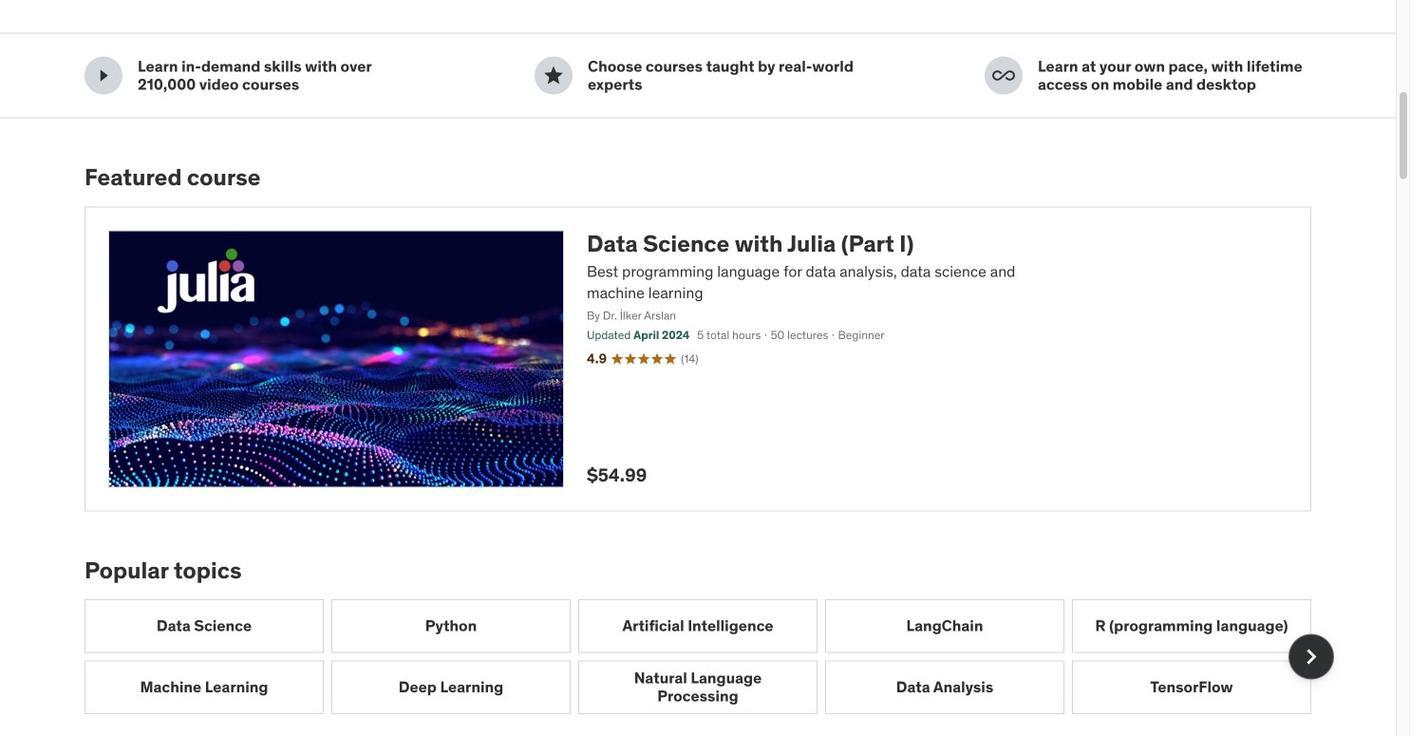 Task type: vqa. For each thing, say whether or not it's contained in the screenshot.
Next 'image'
yes



Task type: describe. For each thing, give the bounding box(es) containing it.
carousel element
[[85, 599, 1334, 714]]

medium image
[[92, 64, 115, 87]]

next image
[[1296, 641, 1327, 672]]



Task type: locate. For each thing, give the bounding box(es) containing it.
1 medium image from the left
[[542, 64, 565, 87]]

2 medium image from the left
[[992, 64, 1015, 87]]

medium image
[[542, 64, 565, 87], [992, 64, 1015, 87]]

0 horizontal spatial medium image
[[542, 64, 565, 87]]

1 horizontal spatial medium image
[[992, 64, 1015, 87]]



